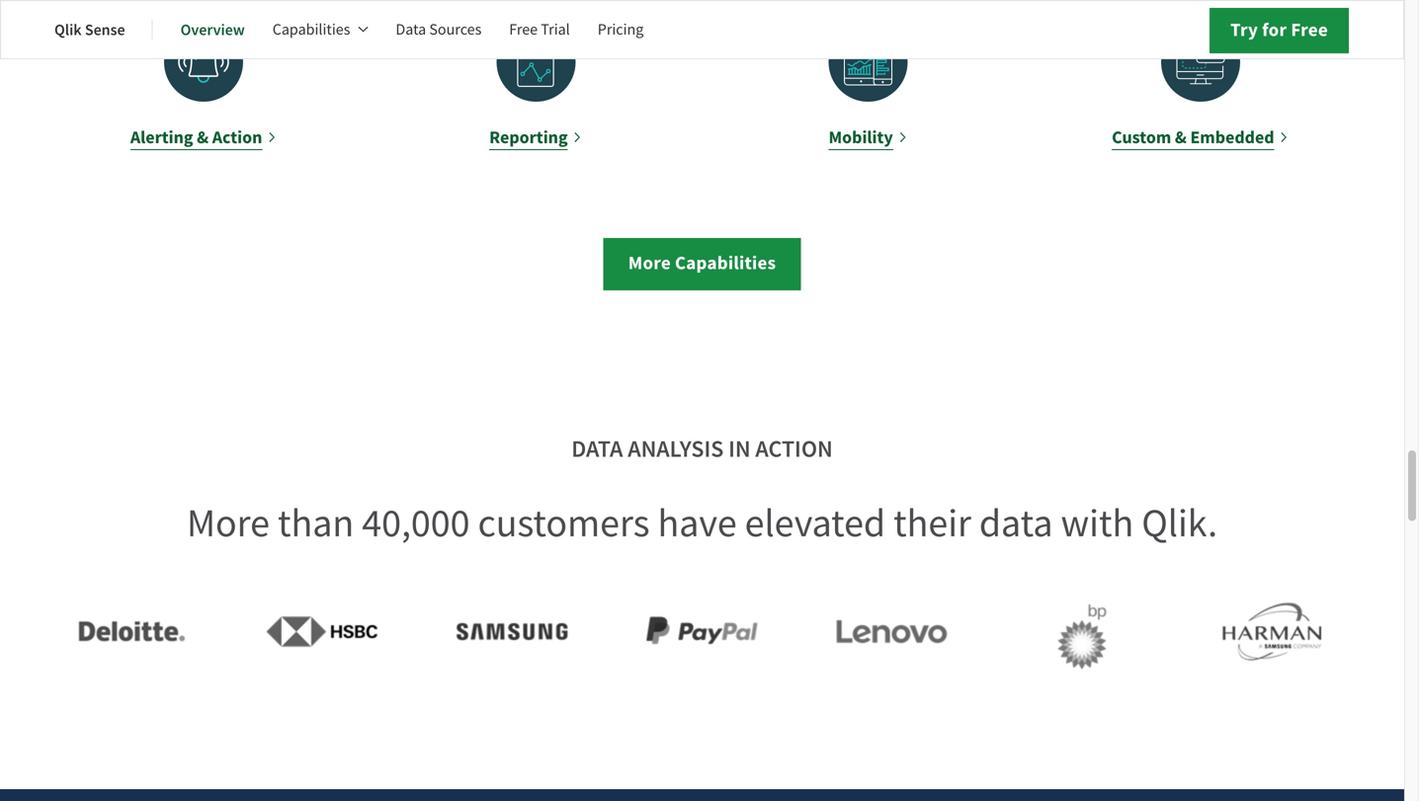 Task type: describe. For each thing, give the bounding box(es) containing it.
pricing
[[598, 19, 644, 40]]

data sources
[[396, 19, 482, 40]]

qlik customer - harman image
[[1198, 595, 1346, 669]]

capabilities inside menu bar
[[273, 19, 350, 40]]

qlik customer - samsung image
[[438, 595, 586, 669]]

mobility link
[[718, 23, 1019, 151]]

alerting & action
[[130, 126, 262, 149]]

than
[[278, 499, 354, 549]]

& for alerting
[[197, 126, 209, 149]]

more for more than 40,000 customers have elevated their data with qlik.
[[187, 499, 270, 549]]

qlik sense link
[[54, 6, 125, 53]]

have
[[658, 499, 737, 549]]

overview
[[181, 19, 245, 40]]

data
[[396, 19, 426, 40]]

overview link
[[181, 6, 245, 53]]

alerting
[[130, 126, 193, 149]]

more capabilities link
[[604, 238, 801, 291]]

sense
[[85, 19, 125, 40]]

qlik.
[[1142, 499, 1218, 549]]

customers
[[478, 499, 650, 549]]

capabilities link
[[273, 6, 368, 53]]

data
[[572, 434, 623, 465]]

data analysis in action
[[572, 434, 833, 465]]



Task type: locate. For each thing, give the bounding box(es) containing it.
action
[[756, 434, 833, 465]]

analysis
[[628, 434, 724, 465]]

reporting
[[489, 126, 568, 149]]

free left trial
[[509, 19, 538, 40]]

more
[[628, 251, 671, 276], [187, 499, 270, 549]]

2 & from the left
[[1175, 126, 1187, 149]]

qlik customer - lenovo image
[[818, 595, 966, 669]]

0 horizontal spatial capabilities
[[273, 19, 350, 40]]

1 vertical spatial more
[[187, 499, 270, 549]]

try
[[1231, 17, 1258, 43]]

free
[[1291, 17, 1328, 43], [509, 19, 538, 40]]

trial
[[541, 19, 570, 40]]

capabilities
[[273, 19, 350, 40], [675, 251, 776, 276]]

free trial
[[509, 19, 570, 40]]

1 horizontal spatial capabilities
[[675, 251, 776, 276]]

elevated
[[745, 499, 886, 549]]

1 & from the left
[[197, 126, 209, 149]]

0 vertical spatial more
[[628, 251, 671, 276]]

& for custom
[[1175, 126, 1187, 149]]

qlik customer - deloitte image
[[58, 595, 207, 669]]

more inside more capabilities link
[[628, 251, 671, 276]]

1 horizontal spatial &
[[1175, 126, 1187, 149]]

pricing link
[[598, 6, 644, 53]]

with
[[1061, 499, 1134, 549]]

their
[[894, 499, 972, 549]]

menu bar
[[54, 6, 671, 53]]

qlik customer - bp image
[[1008, 595, 1156, 679]]

try for free link
[[1210, 8, 1349, 53]]

free right for
[[1291, 17, 1328, 43]]

1 vertical spatial capabilities
[[675, 251, 776, 276]]

0 horizontal spatial free
[[509, 19, 538, 40]]

mobility
[[829, 126, 893, 149]]

try for free
[[1231, 17, 1328, 43]]

0 vertical spatial capabilities
[[273, 19, 350, 40]]

data sources link
[[396, 6, 482, 53]]

qlik customer - hsbc image
[[248, 595, 397, 669]]

qlik
[[54, 19, 82, 40]]

action
[[212, 126, 262, 149]]

free inside menu bar
[[509, 19, 538, 40]]

1 horizontal spatial free
[[1291, 17, 1328, 43]]

qlik sense
[[54, 19, 125, 40]]

sources
[[429, 19, 482, 40]]

embedded
[[1191, 126, 1275, 149]]

for
[[1262, 17, 1287, 43]]

more for more capabilities
[[628, 251, 671, 276]]

data
[[979, 499, 1053, 549]]

in
[[729, 434, 751, 465]]

free trial link
[[509, 6, 570, 53]]

custom & embedded link
[[1050, 23, 1351, 151]]

0 horizontal spatial &
[[197, 126, 209, 149]]

0 horizontal spatial more
[[187, 499, 270, 549]]

more capabilities
[[628, 251, 776, 276]]

custom & embedded
[[1112, 126, 1275, 149]]

& left action
[[197, 126, 209, 149]]

&
[[197, 126, 209, 149], [1175, 126, 1187, 149]]

qlik customer - paypal image
[[628, 595, 776, 669]]

& right custom
[[1175, 126, 1187, 149]]

1 horizontal spatial more
[[628, 251, 671, 276]]

reporting link
[[386, 23, 686, 151]]

alerting & action link
[[53, 23, 354, 151]]

custom
[[1112, 126, 1172, 149]]

more than 40,000 customers have elevated their data with qlik.
[[187, 499, 1218, 549]]

40,000
[[362, 499, 470, 549]]

menu bar containing qlik sense
[[54, 6, 671, 53]]



Task type: vqa. For each thing, say whether or not it's contained in the screenshot.
leftmost Cloud
no



